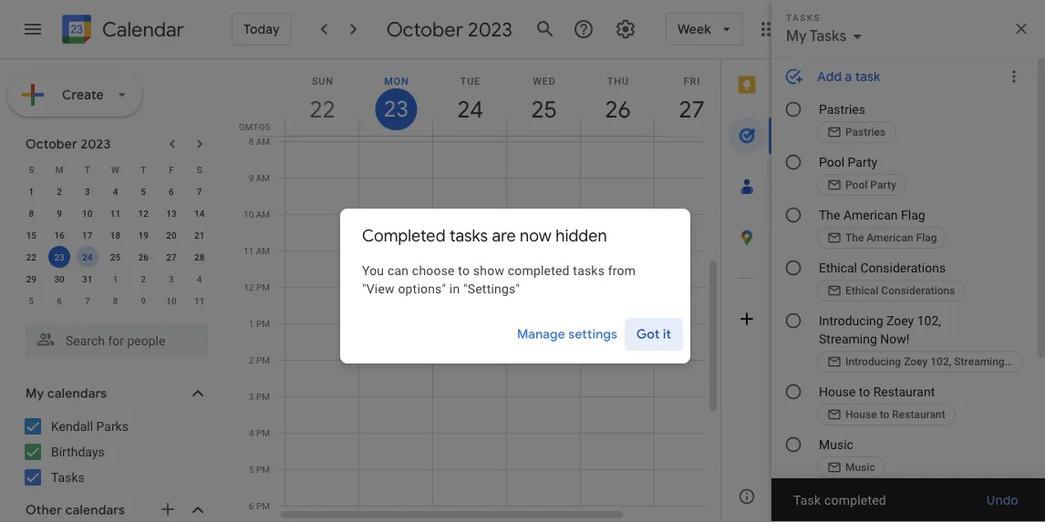Task type: vqa. For each thing, say whether or not it's contained in the screenshot.


Task type: locate. For each thing, give the bounding box(es) containing it.
0 horizontal spatial 6
[[57, 296, 62, 306]]

pm up 5 pm
[[256, 428, 270, 439]]

3 down the 2 pm
[[249, 391, 254, 402]]

0 horizontal spatial october 2023
[[26, 136, 111, 152]]

calendars down 'tasks'
[[65, 503, 125, 519]]

10 for november 10 "element"
[[166, 296, 177, 306]]

am down 8 am
[[256, 172, 270, 183]]

t
[[85, 164, 90, 175], [141, 164, 146, 175]]

calendars
[[47, 386, 107, 402], [65, 503, 125, 519]]

pm
[[256, 282, 270, 293], [256, 318, 270, 329], [256, 355, 270, 366], [256, 391, 270, 402], [256, 428, 270, 439], [256, 464, 270, 475], [256, 501, 270, 512]]

17
[[82, 230, 93, 241]]

calendars for my calendars
[[47, 386, 107, 402]]

2 vertical spatial 1
[[249, 318, 254, 329]]

1 vertical spatial 9
[[57, 208, 62, 219]]

1 vertical spatial 2023
[[81, 136, 111, 152]]

2 horizontal spatial 9
[[249, 172, 254, 183]]

2 vertical spatial 2
[[249, 355, 254, 366]]

1 horizontal spatial 2
[[141, 274, 146, 285]]

1 horizontal spatial tasks
[[573, 263, 605, 278]]

1 vertical spatial 1
[[113, 274, 118, 285]]

10 inside "element"
[[166, 296, 177, 306]]

1 horizontal spatial 8
[[113, 296, 118, 306]]

am up 12 pm in the left bottom of the page
[[256, 245, 270, 256]]

6 inside grid
[[249, 501, 254, 512]]

pm for 4 pm
[[256, 428, 270, 439]]

2 down m
[[57, 186, 62, 197]]

october 2023
[[386, 16, 513, 42], [26, 136, 111, 152]]

5 up '12' element
[[141, 186, 146, 197]]

11 down november 4 element
[[194, 296, 205, 306]]

1 vertical spatial 4
[[197, 274, 202, 285]]

12
[[138, 208, 149, 219], [244, 282, 254, 293]]

1 horizontal spatial 11
[[194, 296, 205, 306]]

0 horizontal spatial t
[[85, 164, 90, 175]]

0 vertical spatial october
[[386, 16, 463, 42]]

2 am from the top
[[256, 172, 270, 183]]

21 element
[[188, 224, 210, 246]]

parks
[[96, 419, 129, 434]]

1 vertical spatial tasks
[[573, 263, 605, 278]]

grid containing gmt-05
[[234, 59, 729, 523]]

m
[[55, 164, 63, 175]]

november 11 element
[[188, 290, 210, 312]]

calendar
[[102, 17, 184, 42]]

3 pm from the top
[[256, 355, 270, 366]]

0 horizontal spatial 10
[[82, 208, 93, 219]]

8 for 8 am
[[249, 136, 254, 147]]

1 horizontal spatial 7
[[197, 186, 202, 197]]

2 horizontal spatial 2
[[249, 355, 254, 366]]

0 horizontal spatial 7
[[85, 296, 90, 306]]

1 vertical spatial calendars
[[65, 503, 125, 519]]

4
[[113, 186, 118, 197], [197, 274, 202, 285], [249, 428, 254, 439]]

2 vertical spatial 9
[[141, 296, 146, 306]]

november 4 element
[[188, 268, 210, 290]]

1 vertical spatial october 2023
[[26, 136, 111, 152]]

row containing 1
[[17, 181, 213, 203]]

0 vertical spatial 12
[[138, 208, 149, 219]]

6 down 30 element
[[57, 296, 62, 306]]

november 9 element
[[132, 290, 154, 312]]

22 element
[[20, 246, 42, 268]]

4 pm from the top
[[256, 391, 270, 402]]

1 am from the top
[[256, 136, 270, 147]]

9 down november 2 element on the left bottom of the page
[[141, 296, 146, 306]]

1
[[29, 186, 34, 197], [113, 274, 118, 285], [249, 318, 254, 329]]

november 10 element
[[160, 290, 182, 312]]

pm down 4 pm
[[256, 464, 270, 475]]

2 vertical spatial 6
[[249, 501, 254, 512]]

0 vertical spatial 5
[[141, 186, 146, 197]]

12 element
[[132, 203, 154, 224]]

8 down november 1 element
[[113, 296, 118, 306]]

7 row from the top
[[17, 290, 213, 312]]

2 pm from the top
[[256, 318, 270, 329]]

11
[[110, 208, 121, 219], [244, 245, 254, 256], [194, 296, 205, 306]]

am
[[256, 136, 270, 147], [256, 172, 270, 183], [256, 209, 270, 220], [256, 245, 270, 256]]

4 row from the top
[[17, 224, 213, 246]]

row containing s
[[17, 159, 213, 181]]

18
[[110, 230, 121, 241]]

27
[[166, 252, 177, 263]]

3 am from the top
[[256, 209, 270, 220]]

completed tasks are now hidden
[[362, 226, 607, 247]]

6 down 5 pm
[[249, 501, 254, 512]]

1 vertical spatial 5
[[29, 296, 34, 306]]

12 up 19
[[138, 208, 149, 219]]

2 row from the top
[[17, 181, 213, 203]]

row containing 8
[[17, 203, 213, 224]]

grid
[[234, 59, 729, 523]]

pm for 1 pm
[[256, 318, 270, 329]]

3
[[85, 186, 90, 197], [169, 274, 174, 285], [249, 391, 254, 402]]

26 element
[[132, 246, 154, 268]]

0 vertical spatial 6
[[169, 186, 174, 197]]

3 column header from the left
[[432, 59, 507, 136]]

are
[[492, 226, 516, 247]]

2 vertical spatial 5
[[249, 464, 254, 475]]

29 element
[[20, 268, 42, 290]]

12 inside row
[[138, 208, 149, 219]]

4 up 11 element
[[113, 186, 118, 197]]

5 row from the top
[[17, 246, 213, 268]]

0 vertical spatial calendars
[[47, 386, 107, 402]]

5 inside grid
[[249, 464, 254, 475]]

row
[[17, 159, 213, 181], [17, 181, 213, 203], [17, 203, 213, 224], [17, 224, 213, 246], [17, 246, 213, 268], [17, 268, 213, 290], [17, 290, 213, 312]]

pm down 5 pm
[[256, 501, 270, 512]]

tasks up to
[[450, 226, 488, 247]]

pm for 6 pm
[[256, 501, 270, 512]]

3 for november 3 "element"
[[169, 274, 174, 285]]

1 horizontal spatial 1
[[113, 274, 118, 285]]

7 down 31 element
[[85, 296, 90, 306]]

0 horizontal spatial 12
[[138, 208, 149, 219]]

10 inside grid
[[244, 209, 254, 220]]

19
[[138, 230, 149, 241]]

2 horizontal spatial 6
[[249, 501, 254, 512]]

9 inside grid
[[249, 172, 254, 183]]

october
[[386, 16, 463, 42], [26, 136, 77, 152]]

5 inside november 5 element
[[29, 296, 34, 306]]

2 vertical spatial 11
[[194, 296, 205, 306]]

None search field
[[0, 317, 226, 358]]

3 row from the top
[[17, 203, 213, 224]]

30 element
[[48, 268, 70, 290]]

november 7 element
[[76, 290, 98, 312]]

5
[[141, 186, 146, 197], [29, 296, 34, 306], [249, 464, 254, 475]]

kendall parks
[[51, 419, 129, 434]]

pm for 12 pm
[[256, 282, 270, 293]]

4 up 5 pm
[[249, 428, 254, 439]]

tasks
[[51, 470, 85, 485]]

28 element
[[188, 246, 210, 268]]

9 for november 9 element
[[141, 296, 146, 306]]

pm up '1 pm' at the bottom of the page
[[256, 282, 270, 293]]

0 horizontal spatial 2023
[[81, 136, 111, 152]]

8 inside grid
[[249, 136, 254, 147]]

1 inside grid
[[249, 318, 254, 329]]

1 horizontal spatial 2023
[[468, 16, 513, 42]]

0 vertical spatial 11
[[110, 208, 121, 219]]

4 column header from the left
[[506, 59, 581, 136]]

2023
[[468, 16, 513, 42], [81, 136, 111, 152]]

1 row from the top
[[17, 159, 213, 181]]

1 up 15 element
[[29, 186, 34, 197]]

pm for 2 pm
[[256, 355, 270, 366]]

you can choose to show completed tasks from "view options" in "settings"
[[362, 263, 636, 297]]

row containing 15
[[17, 224, 213, 246]]

1 vertical spatial 6
[[57, 296, 62, 306]]

29
[[26, 274, 37, 285]]

pm for 3 pm
[[256, 391, 270, 402]]

am down 9 am
[[256, 209, 270, 220]]

s right the f
[[197, 164, 202, 175]]

tasks inside you can choose to show completed tasks from "view options" in "settings"
[[573, 263, 605, 278]]

2 vertical spatial 3
[[249, 391, 254, 402]]

3 down 27 element
[[169, 274, 174, 285]]

0 horizontal spatial 9
[[57, 208, 62, 219]]

completed
[[508, 263, 570, 278]]

1 horizontal spatial 10
[[166, 296, 177, 306]]

10 down november 3 "element"
[[166, 296, 177, 306]]

6
[[169, 186, 174, 197], [57, 296, 62, 306], [249, 501, 254, 512]]

6 row from the top
[[17, 268, 213, 290]]

am down 05
[[256, 136, 270, 147]]

24 cell
[[73, 246, 101, 268]]

1 vertical spatial 3
[[169, 274, 174, 285]]

11 for 11 am
[[244, 245, 254, 256]]

s
[[29, 164, 34, 175], [197, 164, 202, 175]]

pm for 5 pm
[[256, 464, 270, 475]]

1 horizontal spatial t
[[141, 164, 146, 175]]

2 vertical spatial 4
[[249, 428, 254, 439]]

9 up 16 element on the left
[[57, 208, 62, 219]]

tab list
[[722, 59, 773, 472]]

3 up 10 element
[[85, 186, 90, 197]]

5 down 4 pm
[[249, 464, 254, 475]]

2 for november 2 element on the left bottom of the page
[[141, 274, 146, 285]]

kendall
[[51, 419, 93, 434]]

1 vertical spatial 8
[[29, 208, 34, 219]]

0 vertical spatial tasks
[[450, 226, 488, 247]]

1 t from the left
[[85, 164, 90, 175]]

28
[[194, 252, 205, 263]]

10 up '17'
[[82, 208, 93, 219]]

10 for 10 element
[[82, 208, 93, 219]]

10
[[82, 208, 93, 219], [244, 209, 254, 220], [166, 296, 177, 306]]

0 vertical spatial 4
[[113, 186, 118, 197]]

23, today element
[[48, 246, 70, 268]]

25
[[110, 252, 121, 263]]

2 horizontal spatial 1
[[249, 318, 254, 329]]

1 pm from the top
[[256, 282, 270, 293]]

23 cell
[[45, 246, 73, 268]]

2 s from the left
[[197, 164, 202, 175]]

7
[[197, 186, 202, 197], [85, 296, 90, 306]]

4 down 28 element
[[197, 274, 202, 285]]

f
[[169, 164, 174, 175]]

0 horizontal spatial 1
[[29, 186, 34, 197]]

1 vertical spatial 7
[[85, 296, 90, 306]]

0 vertical spatial 3
[[85, 186, 90, 197]]

tasks
[[450, 226, 488, 247], [573, 263, 605, 278]]

completed
[[362, 226, 446, 247]]

4 inside grid
[[249, 428, 254, 439]]

6 up 13 element
[[169, 186, 174, 197]]

12 down 11 am
[[244, 282, 254, 293]]

4 am from the top
[[256, 245, 270, 256]]

1 horizontal spatial 3
[[169, 274, 174, 285]]

7 pm from the top
[[256, 501, 270, 512]]

8 down gmt-
[[249, 136, 254, 147]]

1 down 12 pm in the left bottom of the page
[[249, 318, 254, 329]]

2 horizontal spatial 4
[[249, 428, 254, 439]]

1 horizontal spatial 4
[[197, 274, 202, 285]]

0 horizontal spatial 5
[[29, 296, 34, 306]]

7 up 14 element
[[197, 186, 202, 197]]

19 element
[[132, 224, 154, 246]]

2 column header from the left
[[358, 59, 433, 136]]

31 element
[[76, 268, 98, 290]]

2
[[57, 186, 62, 197], [141, 274, 146, 285], [249, 355, 254, 366]]

hidden
[[556, 226, 607, 247]]

calendars up kendall
[[47, 386, 107, 402]]

s left m
[[29, 164, 34, 175]]

10 up 11 am
[[244, 209, 254, 220]]

1 horizontal spatial 12
[[244, 282, 254, 293]]

2 horizontal spatial 3
[[249, 391, 254, 402]]

birthdays
[[51, 445, 105, 460]]

november 3 element
[[160, 268, 182, 290]]

0 vertical spatial 8
[[249, 136, 254, 147]]

9
[[249, 172, 254, 183], [57, 208, 62, 219], [141, 296, 146, 306]]

11 up "18"
[[110, 208, 121, 219]]

row group
[[17, 181, 213, 312]]

2 t from the left
[[141, 164, 146, 175]]

2 horizontal spatial 10
[[244, 209, 254, 220]]

12 inside grid
[[244, 282, 254, 293]]

1 vertical spatial 12
[[244, 282, 254, 293]]

1 horizontal spatial s
[[197, 164, 202, 175]]

completed tasks are now hidden alert dialog
[[340, 209, 691, 364]]

1 horizontal spatial 9
[[141, 296, 146, 306]]

november 6 element
[[48, 290, 70, 312]]

show
[[473, 263, 505, 278]]

8 up 15 element
[[29, 208, 34, 219]]

3 inside november 3 "element"
[[169, 274, 174, 285]]

column header
[[285, 59, 359, 136], [358, 59, 433, 136], [432, 59, 507, 136], [506, 59, 581, 136], [580, 59, 655, 136], [654, 59, 729, 136]]

0 vertical spatial october 2023
[[386, 16, 513, 42]]

0 horizontal spatial 11
[[110, 208, 121, 219]]

tasks left from
[[573, 263, 605, 278]]

0 horizontal spatial tasks
[[450, 226, 488, 247]]

pm up the 2 pm
[[256, 318, 270, 329]]

0 vertical spatial 9
[[249, 172, 254, 183]]

pm up 3 pm
[[256, 355, 270, 366]]

1 up november 8 element
[[113, 274, 118, 285]]

5 down the "29" element
[[29, 296, 34, 306]]

0 vertical spatial 2
[[57, 186, 62, 197]]

my calendars list
[[4, 412, 226, 493]]

2 vertical spatial 8
[[113, 296, 118, 306]]

3 inside grid
[[249, 391, 254, 402]]

21
[[194, 230, 205, 241]]

0 vertical spatial 2023
[[468, 16, 513, 42]]

14
[[194, 208, 205, 219]]

1 horizontal spatial october
[[386, 16, 463, 42]]

4 pm
[[249, 428, 270, 439]]

my
[[26, 386, 44, 402]]

8
[[249, 136, 254, 147], [29, 208, 34, 219], [113, 296, 118, 306]]

25 element
[[104, 246, 126, 268]]

6 pm from the top
[[256, 464, 270, 475]]

calendar heading
[[99, 17, 184, 42]]

30
[[54, 274, 65, 285]]

pm down the 2 pm
[[256, 391, 270, 402]]

can
[[388, 263, 409, 278]]

to
[[458, 263, 470, 278]]

1 vertical spatial october
[[26, 136, 77, 152]]

t left the f
[[141, 164, 146, 175]]

2 horizontal spatial 8
[[249, 136, 254, 147]]

0 horizontal spatial 2
[[57, 186, 62, 197]]

2 down 26 element
[[141, 274, 146, 285]]

2 for 2 pm
[[249, 355, 254, 366]]

1 vertical spatial 2
[[141, 274, 146, 285]]

my calendars
[[26, 386, 107, 402]]

0 horizontal spatial 3
[[85, 186, 90, 197]]

t left w
[[85, 164, 90, 175]]

5 pm from the top
[[256, 428, 270, 439]]

0 horizontal spatial s
[[29, 164, 34, 175]]

2 up 3 pm
[[249, 355, 254, 366]]

1 vertical spatial 11
[[244, 245, 254, 256]]

2 horizontal spatial 5
[[249, 464, 254, 475]]

gmt-
[[239, 121, 260, 132]]

0 horizontal spatial 4
[[113, 186, 118, 197]]

main drawer image
[[22, 18, 44, 40]]

9 up the "10 am"
[[249, 172, 254, 183]]

0 horizontal spatial 8
[[29, 208, 34, 219]]

12 for 12 pm
[[244, 282, 254, 293]]

2 horizontal spatial 11
[[244, 245, 254, 256]]

11 down the "10 am"
[[244, 245, 254, 256]]



Task type: describe. For each thing, give the bounding box(es) containing it.
in
[[450, 282, 460, 297]]

today button
[[232, 13, 292, 46]]

my calendars button
[[4, 379, 226, 409]]

26
[[138, 252, 149, 263]]

5 for november 5 element
[[29, 296, 34, 306]]

5 pm
[[249, 464, 270, 475]]

options"
[[398, 282, 446, 297]]

from
[[608, 263, 636, 278]]

13
[[166, 208, 177, 219]]

w
[[111, 164, 119, 175]]

november 2 element
[[132, 268, 154, 290]]

1 s from the left
[[29, 164, 34, 175]]

6 for november 6 element
[[57, 296, 62, 306]]

11 element
[[104, 203, 126, 224]]

4 for 4 pm
[[249, 428, 254, 439]]

12 pm
[[244, 282, 270, 293]]

9 for 9 am
[[249, 172, 254, 183]]

17 element
[[76, 224, 98, 246]]

am for 8 am
[[256, 136, 270, 147]]

0 horizontal spatial october
[[26, 136, 77, 152]]

november 1 element
[[104, 268, 126, 290]]

1 horizontal spatial 5
[[141, 186, 146, 197]]

november 5 element
[[20, 290, 42, 312]]

row group containing 1
[[17, 181, 213, 312]]

12 for 12
[[138, 208, 149, 219]]

choose
[[412, 263, 455, 278]]

24 element
[[76, 246, 98, 268]]

1 for november 1 element
[[113, 274, 118, 285]]

am for 11 am
[[256, 245, 270, 256]]

row containing 5
[[17, 290, 213, 312]]

14 element
[[188, 203, 210, 224]]

10 for 10 am
[[244, 209, 254, 220]]

11 am
[[244, 245, 270, 256]]

2 pm
[[249, 355, 270, 366]]

23
[[54, 252, 65, 263]]

6 for 6 pm
[[249, 501, 254, 512]]

22
[[26, 252, 37, 263]]

calendar element
[[58, 11, 184, 51]]

row containing 22
[[17, 246, 213, 268]]

gmt-05
[[239, 121, 270, 132]]

row containing 29
[[17, 268, 213, 290]]

october 2023 grid
[[17, 159, 213, 312]]

24
[[82, 252, 93, 263]]

11 for 11 element
[[110, 208, 121, 219]]

4 for november 4 element
[[197, 274, 202, 285]]

5 for 5 pm
[[249, 464, 254, 475]]

05
[[260, 121, 270, 132]]

1 for 1 pm
[[249, 318, 254, 329]]

other
[[26, 503, 62, 519]]

calendars for other calendars
[[65, 503, 125, 519]]

"settings"
[[463, 282, 520, 297]]

am for 9 am
[[256, 172, 270, 183]]

15 element
[[20, 224, 42, 246]]

1 horizontal spatial october 2023
[[386, 16, 513, 42]]

0 vertical spatial 7
[[197, 186, 202, 197]]

10 am
[[244, 209, 270, 220]]

november 8 element
[[104, 290, 126, 312]]

other calendars
[[26, 503, 125, 519]]

18 element
[[104, 224, 126, 246]]

you
[[362, 263, 384, 278]]

20
[[166, 230, 177, 241]]

9 am
[[249, 172, 270, 183]]

8 for november 8 element
[[113, 296, 118, 306]]

1 column header from the left
[[285, 59, 359, 136]]

today
[[244, 21, 280, 37]]

27 element
[[160, 246, 182, 268]]

other calendars button
[[4, 496, 226, 523]]

31
[[82, 274, 93, 285]]

1 pm
[[249, 318, 270, 329]]

1 horizontal spatial 6
[[169, 186, 174, 197]]

5 column header from the left
[[580, 59, 655, 136]]

16 element
[[48, 224, 70, 246]]

3 for 3 pm
[[249, 391, 254, 402]]

am for 10 am
[[256, 209, 270, 220]]

15
[[26, 230, 37, 241]]

8 am
[[249, 136, 270, 147]]

3 pm
[[249, 391, 270, 402]]

20 element
[[160, 224, 182, 246]]

6 pm
[[249, 501, 270, 512]]

10 element
[[76, 203, 98, 224]]

0 vertical spatial 1
[[29, 186, 34, 197]]

"view
[[362, 282, 395, 297]]

11 for november 11 element
[[194, 296, 205, 306]]

16
[[54, 230, 65, 241]]

6 column header from the left
[[654, 59, 729, 136]]

13 element
[[160, 203, 182, 224]]

now
[[520, 226, 552, 247]]



